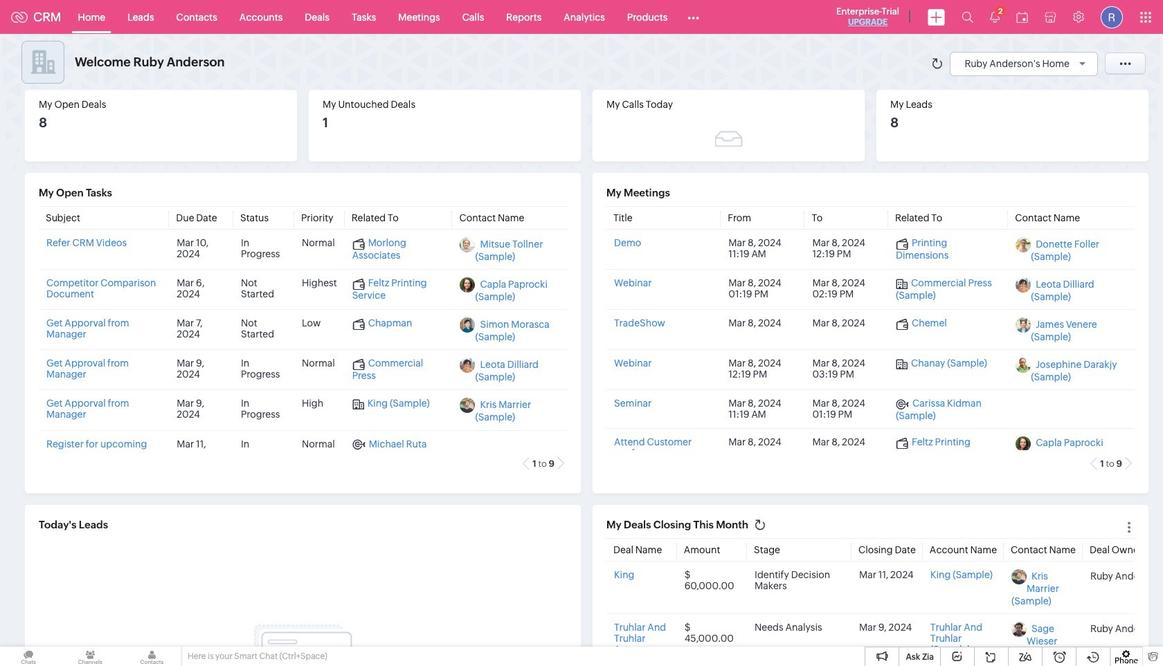 Task type: locate. For each thing, give the bounding box(es) containing it.
profile element
[[1093, 0, 1132, 34]]

signals element
[[982, 0, 1008, 34]]

channels image
[[62, 648, 119, 667]]

create menu element
[[920, 0, 954, 34]]

search element
[[954, 0, 982, 34]]

profile image
[[1101, 6, 1123, 28]]

chats image
[[0, 648, 57, 667]]

create menu image
[[928, 9, 945, 25]]

search image
[[962, 11, 974, 23]]

contacts image
[[124, 648, 180, 667]]

logo image
[[11, 11, 28, 23]]

calendar image
[[1017, 11, 1028, 23]]



Task type: describe. For each thing, give the bounding box(es) containing it.
Other Modules field
[[679, 6, 709, 28]]



Task type: vqa. For each thing, say whether or not it's contained in the screenshot.
field on the right of page
no



